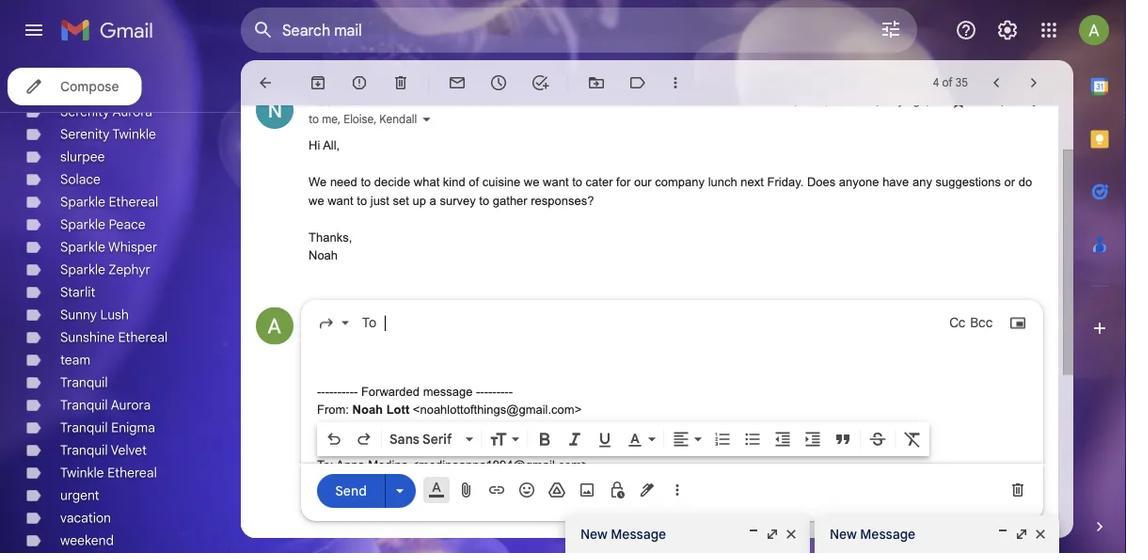 Task type: describe. For each thing, give the bounding box(es) containing it.
0 vertical spatial hi all,
[[309, 138, 343, 152]]

sunny
[[60, 307, 97, 323]]

cc
[[949, 315, 966, 331]]

type of response image
[[317, 314, 336, 333]]

formatting options toolbar
[[317, 422, 930, 456]]

noah inside the thanks, noah
[[309, 248, 338, 262]]

to
[[362, 315, 376, 331]]

settings image
[[996, 19, 1019, 41]]

eloise inside ---------- forwarded message --------- from: noah lott <noahlottofthings@gmail.com> date: wed, oct 4, 2023 at 9:47 am subject: menu for company lunch to: anna medina <medinaanna1994@gmail.com> cc: eloise vanian <eloisevaniann@gmail.com>, kendall parks <kendallparks02@gmail.com>
[[339, 476, 372, 490]]

sparkle zephyr link
[[60, 262, 150, 278]]

newer image
[[987, 73, 1006, 92]]

insert link ‪(⌘k)‬ image
[[487, 481, 506, 500]]

1 vertical spatial we
[[309, 193, 324, 207]]

tranquil velvet
[[60, 442, 147, 459]]

date:
[[317, 421, 346, 435]]

survey
[[440, 193, 476, 207]]

sparkle whisper link
[[60, 239, 157, 255]]

responses?
[[531, 193, 594, 207]]

slurpee
[[60, 149, 105, 165]]

thanks, noah
[[309, 230, 352, 262]]

suggestions
[[936, 175, 1001, 189]]

bcc
[[970, 315, 993, 331]]

decide
[[374, 175, 410, 189]]

does
[[807, 175, 836, 189]]

redo ‪(⌘y)‬ image
[[355, 430, 374, 449]]

up
[[413, 193, 426, 207]]

sparkle for sparkle ethereal
[[60, 194, 105, 210]]

twinkle ethereal
[[60, 465, 157, 481]]

0 vertical spatial kendall
[[379, 112, 417, 127]]

to:
[[317, 458, 333, 472]]

sparkle peace link
[[60, 216, 146, 233]]

sunshine ethereal link
[[60, 329, 168, 346]]

thanks,
[[309, 230, 352, 244]]

company
[[655, 175, 705, 189]]

team link
[[60, 352, 90, 368]]

9:47 am inside ---------- forwarded message --------- from: noah lott <noahlottofthings@gmail.com> date: wed, oct 4, 2023 at 9:47 am subject: menu for company lunch to: anna medina <medinaanna1994@gmail.com> cc: eloise vanian <eloisevaniann@gmail.com>, kendall parks <kendallparks02@gmail.com>
[[462, 421, 505, 435]]

noah inside ---------- forwarded message --------- from: noah lott <noahlottofthings@gmail.com> date: wed, oct 4, 2023 at 9:47 am subject: menu for company lunch to: anna medina <medinaanna1994@gmail.com> cc: eloise vanian <eloisevaniann@gmail.com>, kendall parks <kendallparks02@gmail.com>
[[352, 403, 383, 417]]

starlit
[[60, 284, 95, 301]]

kendall inside ---------- forwarded message --------- from: noah lott <noahlottofthings@gmail.com> date: wed, oct 4, 2023 at 9:47 am subject: menu for company lunch to: anna medina <medinaanna1994@gmail.com> cc: eloise vanian <eloisevaniann@gmail.com>, kendall parks <kendallparks02@gmail.com>
[[580, 476, 621, 490]]

just
[[370, 193, 389, 207]]

we need to decide what kind of cuisine we want to cater for our company lunch next friday. does anyone have any suggestions or do we want to just set up a survey to gather responses?
[[309, 175, 1032, 207]]

4, inside ---------- forwarded message --------- from: noah lott <noahlottofthings@gmail.com> date: wed, oct 4, 2023 at 9:47 am subject: menu for company lunch to: anna medina <medinaanna1994@gmail.com> cc: eloise vanian <eloisevaniann@gmail.com>, kendall parks <kendallparks02@gmail.com>
[[404, 421, 414, 435]]

velvet
[[111, 442, 147, 459]]

1 vertical spatial twinkle
[[60, 465, 104, 481]]

solace link
[[60, 171, 101, 188]]

<medinaanna1994@gmail.com>
[[412, 458, 589, 472]]

subject:
[[317, 439, 361, 453]]

oct inside cell
[[767, 94, 785, 108]]

weekend link
[[60, 533, 114, 549]]

report spam image
[[350, 73, 369, 92]]

want
[[328, 193, 353, 207]]

all, inside message body text box
[[331, 531, 348, 545]]

vanian
[[376, 476, 413, 490]]

vacation link
[[60, 510, 111, 526]]

support image
[[955, 19, 978, 41]]

aurora for tranquil aurora
[[111, 397, 151, 413]]

Message Body text field
[[317, 346, 1027, 553]]

1 , from the left
[[338, 112, 341, 127]]

9 - from the left
[[350, 384, 354, 398]]

anna
[[336, 458, 365, 472]]

friday.
[[767, 175, 804, 189]]

4 of 35
[[933, 76, 968, 90]]

delete image
[[391, 73, 410, 92]]

serenity aurora
[[60, 103, 152, 120]]

send
[[335, 482, 367, 499]]

17 - from the left
[[501, 384, 505, 398]]

or
[[1004, 175, 1015, 189]]

<kendallparks02@gmail.com>
[[659, 476, 824, 490]]

zephyr
[[109, 262, 150, 278]]

to left me
[[309, 112, 319, 127]]

<eloisevaniann@gmail.com>,
[[416, 476, 577, 490]]

wed,
[[350, 421, 378, 435]]

parks
[[624, 476, 656, 490]]

enigma
[[111, 420, 155, 436]]

2023,
[[801, 94, 829, 108]]

mark as unread image
[[448, 73, 467, 92]]

to left just
[[357, 193, 367, 207]]

sparkle for sparkle zephyr
[[60, 262, 105, 278]]

2 - from the left
[[321, 384, 325, 398]]

(1
[[874, 94, 883, 108]]

anyone
[[839, 175, 879, 189]]

peace
[[109, 216, 146, 233]]

tranquil for tranquil link
[[60, 374, 108, 391]]

more send options image
[[390, 481, 409, 500]]

---------- forwarded message --------- from: noah lott <noahlottofthings@gmail.com> date: wed, oct 4, 2023 at 9:47 am subject: menu for company lunch to: anna medina <medinaanna1994@gmail.com> cc: eloise vanian <eloisevaniann@gmail.com>, kendall parks <kendallparks02@gmail.com>
[[317, 384, 824, 490]]

kind
[[443, 175, 465, 189]]

sunny lush
[[60, 307, 129, 323]]

4 - from the left
[[329, 384, 333, 398]]

older image
[[1025, 73, 1043, 92]]

lunch
[[708, 175, 737, 189]]

12 - from the left
[[480, 384, 484, 398]]

noah lott
[[309, 92, 372, 109]]

tranquil for tranquil aurora
[[60, 397, 108, 413]]

whisper
[[108, 239, 157, 255]]

serenity for serenity aurora
[[60, 103, 110, 120]]

3 - from the left
[[325, 384, 329, 398]]

menu
[[365, 439, 395, 453]]

we
[[309, 175, 327, 189]]

at
[[448, 421, 458, 435]]

sunny lush link
[[60, 307, 129, 323]]

sparkle ethereal
[[60, 194, 158, 210]]

16 - from the left
[[496, 384, 501, 398]]



Task type: locate. For each thing, give the bounding box(es) containing it.
lott up the to me , eloise , kendall at left top
[[346, 92, 372, 109]]

<noahlottofthings@gmail.com>
[[413, 403, 582, 417]]

serenity twinkle link
[[60, 126, 156, 143]]

1 vertical spatial noah
[[309, 248, 338, 262]]

sparkle down "sparkle peace" link
[[60, 239, 105, 255]]

advanced search options image
[[872, 10, 910, 48]]

1 vertical spatial oct
[[381, 421, 400, 435]]

we down we
[[309, 193, 324, 207]]

0 vertical spatial twinkle
[[112, 126, 156, 143]]

set
[[393, 193, 409, 207]]

archive image
[[309, 73, 327, 92]]

for
[[616, 175, 631, 189]]

gmail image
[[60, 11, 163, 49]]

15 - from the left
[[492, 384, 496, 398]]

twinkle up urgent link
[[60, 465, 104, 481]]

2023
[[417, 421, 445, 435]]

hi all,
[[309, 138, 343, 152], [317, 531, 352, 545]]

sparkle zephyr
[[60, 262, 150, 278]]

8 - from the left
[[346, 384, 350, 398]]

0 vertical spatial hi
[[309, 138, 320, 152]]

cc bcc
[[949, 315, 993, 331]]

sparkle whisper
[[60, 239, 157, 255]]

compose button
[[8, 68, 142, 105]]

to right need
[[361, 175, 371, 189]]

3 sparkle from the top
[[60, 239, 105, 255]]

2 serenity from the top
[[60, 126, 110, 143]]

tranquil link
[[60, 374, 108, 391]]

noah up wed,
[[352, 403, 383, 417]]

1 sparkle from the top
[[60, 194, 105, 210]]

0 horizontal spatial of
[[469, 175, 479, 189]]

tranquil for tranquil enigma
[[60, 420, 108, 436]]

13 - from the left
[[484, 384, 488, 398]]

1 - from the left
[[317, 384, 321, 398]]

twinkle down serenity aurora
[[112, 126, 156, 143]]

0 vertical spatial of
[[942, 76, 953, 90]]

0 horizontal spatial we
[[309, 193, 324, 207]]

sparkle peace
[[60, 216, 146, 233]]

forwarded
[[361, 384, 420, 398]]

all,
[[323, 138, 340, 152], [331, 531, 348, 545]]

serenity down compose
[[60, 103, 110, 120]]

tranquil aurora link
[[60, 397, 151, 413]]

company
[[420, 439, 473, 453]]

None search field
[[241, 8, 917, 53]]

hi all, down me
[[309, 138, 343, 152]]

6 - from the left
[[337, 384, 341, 398]]

4, up for at the bottom
[[404, 421, 414, 435]]

1 serenity from the top
[[60, 103, 110, 120]]

serenity up slurpee at the top of the page
[[60, 126, 110, 143]]

0 vertical spatial 4,
[[788, 94, 798, 108]]

1 horizontal spatial of
[[942, 76, 953, 90]]

hi down send button
[[317, 531, 329, 545]]

Not starred checkbox
[[949, 91, 968, 110]]

sparkle up starlit link
[[60, 262, 105, 278]]

,
[[338, 112, 341, 127], [374, 112, 377, 127]]

sans serif option
[[386, 430, 462, 449]]

do
[[1019, 175, 1032, 189]]

aurora up enigma
[[111, 397, 151, 413]]

solace
[[60, 171, 101, 188]]

0 vertical spatial oct
[[767, 94, 785, 108]]

oct left the 2023,
[[767, 94, 785, 108]]

of
[[942, 76, 953, 90], [469, 175, 479, 189]]

tranquil down tranquil link
[[60, 397, 108, 413]]

need
[[330, 175, 357, 189]]

day
[[886, 94, 904, 108]]

tranquil velvet link
[[60, 442, 147, 459]]

1 vertical spatial eloise
[[339, 476, 372, 490]]

ethereal for sunshine ethereal
[[118, 329, 168, 346]]

4,
[[788, 94, 798, 108], [404, 421, 414, 435]]

have
[[883, 175, 909, 189]]

0 vertical spatial eloise
[[344, 112, 374, 127]]

lott down forwarded
[[386, 403, 409, 417]]

1 horizontal spatial kendall
[[580, 476, 621, 490]]

9:47 am up lunch
[[462, 421, 505, 435]]

search mail image
[[246, 13, 280, 47]]

navigation containing compose
[[0, 60, 241, 553]]

all, down send button
[[331, 531, 348, 545]]

tranquil enigma link
[[60, 420, 155, 436]]

slurpee link
[[60, 149, 105, 165]]

starlit link
[[60, 284, 95, 301]]

insert files using drive image
[[548, 481, 566, 500]]

noah up me
[[309, 92, 342, 109]]

, down noah lott
[[338, 112, 341, 127]]

1 vertical spatial hi
[[317, 531, 329, 545]]

1 vertical spatial of
[[469, 175, 479, 189]]

0 horizontal spatial 9:47 am
[[462, 421, 505, 435]]

sans serif
[[390, 431, 452, 447]]

sunshine ethereal
[[60, 329, 168, 346]]

-
[[317, 384, 321, 398], [321, 384, 325, 398], [325, 384, 329, 398], [329, 384, 333, 398], [333, 384, 337, 398], [337, 384, 341, 398], [341, 384, 346, 398], [346, 384, 350, 398], [350, 384, 354, 398], [354, 384, 358, 398], [476, 384, 480, 398], [480, 384, 484, 398], [484, 384, 488, 398], [488, 384, 492, 398], [492, 384, 496, 398], [496, 384, 501, 398], [501, 384, 505, 398], [505, 384, 509, 398], [509, 384, 513, 398]]

1 horizontal spatial 9:47 am
[[832, 94, 872, 108]]

4
[[933, 76, 939, 90]]

sparkle for sparkle peace
[[60, 216, 105, 233]]

for
[[399, 439, 417, 453]]

a
[[430, 193, 436, 207]]

tranquil down tranquil enigma
[[60, 442, 108, 459]]

to
[[309, 112, 319, 127], [361, 175, 371, 189], [357, 193, 367, 207], [479, 193, 489, 207]]

to down cuisine
[[479, 193, 489, 207]]

navigation
[[0, 60, 241, 553]]

oct 4, 2023, 9:47 am (1 day ago) cell
[[767, 91, 930, 110]]

2 , from the left
[[374, 112, 377, 127]]

1 horizontal spatial 4,
[[788, 94, 798, 108]]

lott
[[346, 92, 372, 109], [386, 403, 409, 417]]

2 sparkle from the top
[[60, 216, 105, 233]]

message
[[423, 384, 473, 398]]

send button
[[317, 474, 385, 508]]

1 horizontal spatial lott
[[386, 403, 409, 417]]

0 vertical spatial aurora
[[112, 103, 152, 120]]

sparkle
[[60, 194, 105, 210], [60, 216, 105, 233], [60, 239, 105, 255], [60, 262, 105, 278]]

sparkle down the solace
[[60, 194, 105, 210]]

7 - from the left
[[341, 384, 346, 398]]

2 vertical spatial noah
[[352, 403, 383, 417]]

from:
[[317, 403, 349, 417]]

0 horizontal spatial oct
[[381, 421, 400, 435]]

eloise
[[344, 112, 374, 127], [339, 476, 372, 490]]

oct inside ---------- forwarded message --------- from: noah lott <noahlottofthings@gmail.com> date: wed, oct 4, 2023 at 9:47 am subject: menu for company lunch to: anna medina <medinaanna1994@gmail.com> cc: eloise vanian <eloisevaniann@gmail.com>, kendall parks <kendallparks02@gmail.com>
[[381, 421, 400, 435]]

our
[[634, 175, 652, 189]]

undo ‪(⌘z)‬ image
[[325, 430, 343, 449]]

main menu image
[[23, 19, 45, 41]]

oct 4, 2023, 9:47 am (1 day ago)
[[767, 94, 930, 108]]

show details image
[[421, 114, 432, 125]]

cuisine
[[482, 175, 520, 189]]

1 vertical spatial lott
[[386, 403, 409, 417]]

ago)
[[907, 94, 930, 108]]

ethereal down velvet
[[107, 465, 157, 481]]

tranquil
[[60, 374, 108, 391], [60, 397, 108, 413], [60, 420, 108, 436], [60, 442, 108, 459]]

0 horizontal spatial kendall
[[379, 112, 417, 127]]

team
[[60, 352, 90, 368]]

eloise down noah lott
[[344, 112, 374, 127]]

tranquil up tranquil velvet link
[[60, 420, 108, 436]]

hi all, inside message body text box
[[317, 531, 352, 545]]

19 - from the left
[[509, 384, 513, 398]]

gather
[[493, 193, 528, 207]]

to me , eloise , kendall
[[309, 112, 417, 127]]

lunch
[[476, 439, 509, 453]]

oct up menu
[[381, 421, 400, 435]]

want to
[[543, 175, 582, 189]]

1 vertical spatial 4,
[[404, 421, 414, 435]]

aurora up serenity twinkle link
[[112, 103, 152, 120]]

0 horizontal spatial ,
[[338, 112, 341, 127]]

1 tranquil from the top
[[60, 374, 108, 391]]

0 vertical spatial ethereal
[[109, 194, 158, 210]]

hi inside message body text box
[[317, 531, 329, 545]]

1 vertical spatial all,
[[331, 531, 348, 545]]

, right me
[[374, 112, 377, 127]]

sans
[[390, 431, 420, 447]]

medina
[[368, 458, 408, 472]]

serif
[[423, 431, 452, 447]]

aurora
[[112, 103, 152, 120], [111, 397, 151, 413]]

tranquil for tranquil velvet
[[60, 442, 108, 459]]

sparkle ethereal link
[[60, 194, 158, 210]]

urgent link
[[60, 487, 99, 504]]

bold ‪(⌘b)‬ image
[[535, 430, 554, 449]]

5 - from the left
[[333, 384, 337, 398]]

we up gather
[[524, 175, 540, 189]]

serenity
[[60, 103, 110, 120], [60, 126, 110, 143]]

urgent
[[60, 487, 99, 504]]

sparkle up sparkle whisper link
[[60, 216, 105, 233]]

None text field
[[385, 308, 949, 338]]

35
[[956, 76, 968, 90]]

1 horizontal spatial oct
[[767, 94, 785, 108]]

0 vertical spatial noah
[[309, 92, 342, 109]]

18 - from the left
[[505, 384, 509, 398]]

lott inside ---------- forwarded message --------- from: noah lott <noahlottofthings@gmail.com> date: wed, oct 4, 2023 at 9:47 am subject: menu for company lunch to: anna medina <medinaanna1994@gmail.com> cc: eloise vanian <eloisevaniann@gmail.com>, kendall parks <kendallparks02@gmail.com>
[[386, 403, 409, 417]]

insert emoji ‪(⌘⇧2)‬ image
[[517, 481, 536, 500]]

weekend
[[60, 533, 114, 549]]

1 vertical spatial serenity
[[60, 126, 110, 143]]

snooze image
[[489, 73, 508, 92]]

all, down me
[[323, 138, 340, 152]]

kendall left show details icon
[[379, 112, 417, 127]]

0 vertical spatial all,
[[323, 138, 340, 152]]

14 - from the left
[[488, 384, 492, 398]]

kendall left parks
[[580, 476, 621, 490]]

of right 4
[[942, 76, 953, 90]]

sunshine
[[60, 329, 115, 346]]

0 vertical spatial lott
[[346, 92, 372, 109]]

11 - from the left
[[476, 384, 480, 398]]

4, left the 2023,
[[788, 94, 798, 108]]

ethereal for twinkle ethereal
[[107, 465, 157, 481]]

2 vertical spatial ethereal
[[107, 465, 157, 481]]

1 horizontal spatial we
[[524, 175, 540, 189]]

0 horizontal spatial lott
[[346, 92, 372, 109]]

sparkle for sparkle whisper
[[60, 239, 105, 255]]

serenity twinkle
[[60, 126, 156, 143]]

ethereal up peace
[[109, 194, 158, 210]]

2 tranquil from the top
[[60, 397, 108, 413]]

next
[[741, 175, 764, 189]]

0 vertical spatial 9:47 am
[[832, 94, 872, 108]]

1 vertical spatial aurora
[[111, 397, 151, 413]]

compose
[[60, 78, 119, 95]]

9:47 am left "(1"
[[832, 94, 872, 108]]

0 vertical spatial we
[[524, 175, 540, 189]]

ethereal down lush
[[118, 329, 168, 346]]

3 tranquil from the top
[[60, 420, 108, 436]]

back to inbox image
[[256, 73, 275, 92]]

tranquil down team link
[[60, 374, 108, 391]]

0 horizontal spatial 4,
[[404, 421, 414, 435]]

ethereal for sparkle ethereal
[[109, 194, 158, 210]]

attach files image
[[457, 481, 476, 500]]

aurora for serenity aurora
[[112, 103, 152, 120]]

me
[[322, 112, 338, 127]]

serenity for serenity twinkle
[[60, 126, 110, 143]]

cc link
[[949, 312, 966, 334]]

eloise down anna
[[339, 476, 372, 490]]

1 vertical spatial ethereal
[[118, 329, 168, 346]]

1 horizontal spatial twinkle
[[112, 126, 156, 143]]

tranquil enigma
[[60, 420, 155, 436]]

10 - from the left
[[354, 384, 358, 398]]

serenity aurora link
[[60, 103, 152, 120]]

0 vertical spatial serenity
[[60, 103, 110, 120]]

1 horizontal spatial ,
[[374, 112, 377, 127]]

Search mail text field
[[282, 21, 827, 40]]

hi all, down send button
[[317, 531, 352, 545]]

1 vertical spatial 9:47 am
[[462, 421, 505, 435]]

1 vertical spatial kendall
[[580, 476, 621, 490]]

4 tranquil from the top
[[60, 442, 108, 459]]

tab list
[[1073, 60, 1126, 485]]

of right kind
[[469, 175, 479, 189]]

9:47 am inside cell
[[832, 94, 872, 108]]

4, inside cell
[[788, 94, 798, 108]]

add to tasks image
[[531, 73, 549, 92]]

4 sparkle from the top
[[60, 262, 105, 278]]

noah
[[309, 92, 342, 109], [309, 248, 338, 262], [352, 403, 383, 417]]

0 horizontal spatial twinkle
[[60, 465, 104, 481]]

1 vertical spatial hi all,
[[317, 531, 352, 545]]

noah down thanks,
[[309, 248, 338, 262]]

of inside we need to decide what kind of cuisine we want to cater for our company lunch next friday. does anyone have any suggestions or do we want to just set up a survey to gather responses?
[[469, 175, 479, 189]]

hi up we
[[309, 138, 320, 152]]



Task type: vqa. For each thing, say whether or not it's contained in the screenshot.
Move image
no



